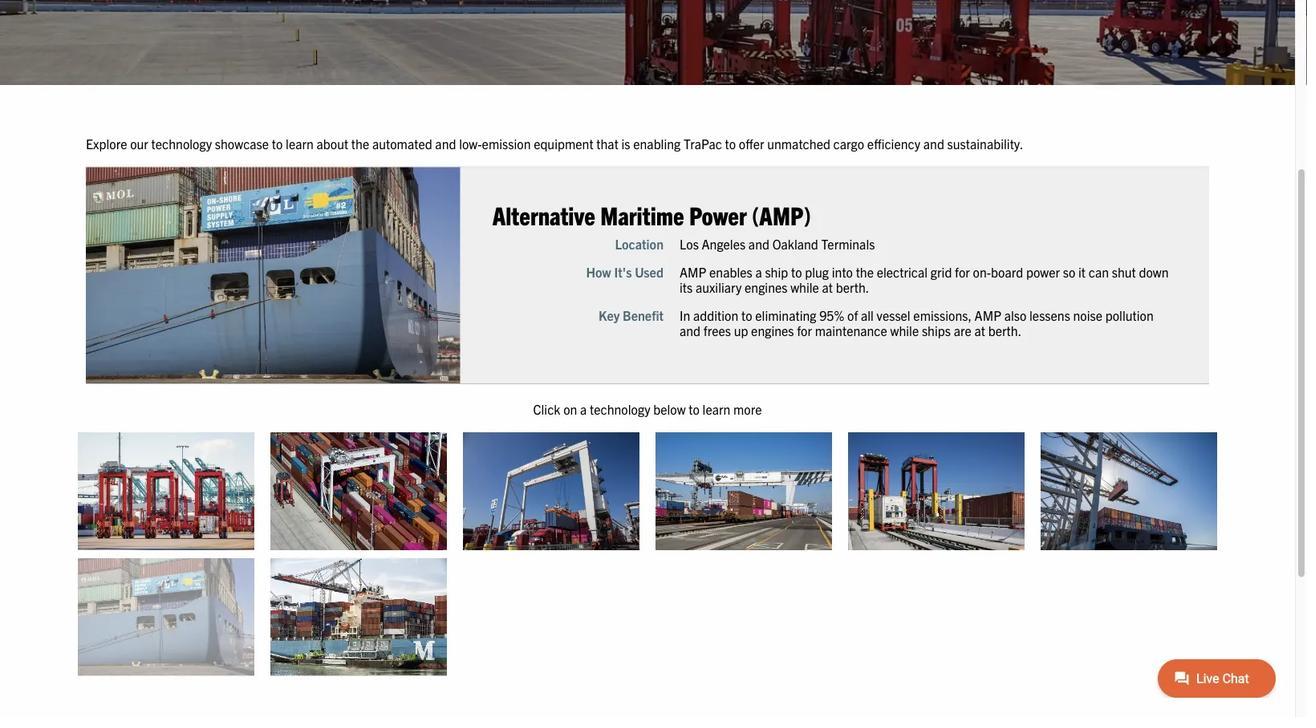 Task type: vqa. For each thing, say whether or not it's contained in the screenshot.
are
yes



Task type: locate. For each thing, give the bounding box(es) containing it.
0 vertical spatial while
[[791, 279, 819, 295]]

trapac los angeles automated stacking crane image
[[270, 433, 447, 551]]

on
[[563, 402, 577, 418]]

engines right up
[[751, 323, 794, 339]]

0 vertical spatial for
[[955, 264, 970, 280]]

1 vertical spatial while
[[890, 323, 919, 339]]

addition
[[693, 307, 738, 324]]

1 horizontal spatial berth.
[[988, 323, 1022, 339]]

while inside in addition to eliminating 95% of all vessel emissions, amp also lessens noise pollution and frees up engines for maintenance while ships are at berth.
[[890, 323, 919, 339]]

while right ship
[[791, 279, 819, 295]]

plug
[[805, 264, 829, 280]]

for inside in addition to eliminating 95% of all vessel emissions, amp also lessens noise pollution and frees up engines for maintenance while ships are at berth.
[[797, 323, 812, 339]]

and left frees
[[680, 323, 701, 339]]

0 vertical spatial a
[[755, 264, 762, 280]]

to right addition
[[741, 307, 752, 324]]

at
[[822, 279, 833, 295], [975, 323, 985, 339]]

0 vertical spatial engines
[[745, 279, 788, 295]]

in addition to eliminating 95% of all vessel emissions, amp also lessens noise pollution and frees up engines for maintenance while ships are at berth.
[[680, 307, 1154, 339]]

into
[[832, 264, 853, 280]]

for left on-
[[955, 264, 970, 280]]

0 horizontal spatial technology
[[151, 135, 212, 151]]

technology right our
[[151, 135, 212, 151]]

0 horizontal spatial for
[[797, 323, 812, 339]]

while
[[791, 279, 819, 295], [890, 323, 919, 339]]

explore our technology showcase to learn about the automated and low-emission equipment that is enabling trapac to offer unmatched cargo efficiency and sustainability.
[[86, 135, 1023, 151]]

1 horizontal spatial at
[[975, 323, 985, 339]]

and inside in addition to eliminating 95% of all vessel emissions, amp also lessens noise pollution and frees up engines for maintenance while ships are at berth.
[[680, 323, 701, 339]]

ship
[[765, 264, 788, 280]]

1 horizontal spatial while
[[890, 323, 919, 339]]

down
[[1139, 264, 1169, 280]]

engines
[[745, 279, 788, 295], [751, 323, 794, 339]]

auxiliary
[[696, 279, 742, 295]]

1 vertical spatial at
[[975, 323, 985, 339]]

0 horizontal spatial while
[[791, 279, 819, 295]]

1 vertical spatial learn
[[703, 402, 730, 418]]

vessel
[[877, 307, 911, 324]]

1 vertical spatial amp
[[975, 307, 1001, 324]]

engines up eliminating at the top right
[[745, 279, 788, 295]]

technology
[[151, 135, 212, 151], [590, 402, 650, 418]]

a right on
[[580, 402, 587, 418]]

key
[[599, 307, 620, 324]]

0 vertical spatial berth.
[[836, 279, 869, 295]]

pollution
[[1106, 307, 1154, 324]]

1 vertical spatial a
[[580, 402, 587, 418]]

used
[[635, 264, 664, 280]]

maintenance
[[815, 323, 887, 339]]

learn left about
[[286, 135, 314, 151]]

0 horizontal spatial learn
[[286, 135, 314, 151]]

while left ships
[[890, 323, 919, 339]]

0 vertical spatial amp
[[680, 264, 706, 280]]

electrical
[[877, 264, 928, 280]]

at up 95%
[[822, 279, 833, 295]]

to right ship
[[791, 264, 802, 280]]

learn
[[286, 135, 314, 151], [703, 402, 730, 418]]

showcase
[[215, 135, 269, 151]]

a inside amp enables a ship to plug into the electrical grid for on-board power so it can shut down its auxiliary engines while at berth.
[[755, 264, 762, 280]]

emission
[[482, 135, 531, 151]]

click on a technology below to learn more
[[533, 402, 762, 418]]

the right into
[[856, 264, 874, 280]]

frees
[[704, 323, 731, 339]]

berth. inside amp enables a ship to plug into the electrical grid for on-board power so it can shut down its auxiliary engines while at berth.
[[836, 279, 869, 295]]

trapac
[[684, 135, 722, 151]]

to right below
[[689, 402, 700, 418]]

1 horizontal spatial the
[[856, 264, 874, 280]]

engines inside in addition to eliminating 95% of all vessel emissions, amp also lessens noise pollution and frees up engines for maintenance while ships are at berth.
[[751, 323, 794, 339]]

is
[[622, 135, 630, 151]]

so
[[1063, 264, 1076, 280]]

amp left also
[[975, 307, 1001, 324]]

engines inside amp enables a ship to plug into the electrical grid for on-board power so it can shut down its auxiliary engines while at berth.
[[745, 279, 788, 295]]

and
[[435, 135, 456, 151], [923, 135, 944, 151], [749, 236, 769, 252], [680, 323, 701, 339]]

learn left "more"
[[703, 402, 730, 418]]

1 vertical spatial technology
[[590, 402, 650, 418]]

cargo
[[833, 135, 864, 151]]

at right are
[[975, 323, 985, 339]]

los angeles and oakland terminals
[[680, 236, 875, 252]]

grid
[[931, 264, 952, 280]]

0 horizontal spatial berth.
[[836, 279, 869, 295]]

automated
[[372, 135, 432, 151]]

at inside in addition to eliminating 95% of all vessel emissions, amp also lessens noise pollution and frees up engines for maintenance while ships are at berth.
[[975, 323, 985, 339]]

0 vertical spatial technology
[[151, 135, 212, 151]]

while inside amp enables a ship to plug into the electrical grid for on-board power so it can shut down its auxiliary engines while at berth.
[[791, 279, 819, 295]]

terminals
[[821, 236, 875, 252]]

to
[[272, 135, 283, 151], [725, 135, 736, 151], [791, 264, 802, 280], [741, 307, 752, 324], [689, 402, 700, 418]]

enables
[[709, 264, 752, 280]]

0 horizontal spatial at
[[822, 279, 833, 295]]

and up ship
[[749, 236, 769, 252]]

(amp)
[[752, 199, 811, 230]]

1 vertical spatial for
[[797, 323, 812, 339]]

1 horizontal spatial for
[[955, 264, 970, 280]]

0 vertical spatial the
[[351, 135, 369, 151]]

and right efficiency in the right top of the page
[[923, 135, 944, 151]]

1 vertical spatial the
[[856, 264, 874, 280]]

explore
[[86, 135, 127, 151]]

technology left below
[[590, 402, 650, 418]]

berth. for emissions,
[[988, 323, 1022, 339]]

for inside amp enables a ship to plug into the electrical grid for on-board power so it can shut down its auxiliary engines while at berth.
[[955, 264, 970, 280]]

board
[[991, 264, 1023, 280]]

and left low-
[[435, 135, 456, 151]]

1 horizontal spatial a
[[755, 264, 762, 280]]

1 horizontal spatial technology
[[590, 402, 650, 418]]

can
[[1089, 264, 1109, 280]]

benefit
[[623, 307, 664, 324]]

the right about
[[351, 135, 369, 151]]

0 horizontal spatial the
[[351, 135, 369, 151]]

berth. up of
[[836, 279, 869, 295]]

a
[[755, 264, 762, 280], [580, 402, 587, 418]]

1 vertical spatial engines
[[751, 323, 794, 339]]

it
[[1078, 264, 1086, 280]]

berth. right are
[[988, 323, 1022, 339]]

key benefit
[[599, 307, 664, 324]]

amp
[[680, 264, 706, 280], [975, 307, 1001, 324]]

enabling
[[633, 135, 681, 151]]

for left 95%
[[797, 323, 812, 339]]

click
[[533, 402, 560, 418]]

in
[[680, 307, 690, 324]]

1 horizontal spatial amp
[[975, 307, 1001, 324]]

the inside amp enables a ship to plug into the electrical grid for on-board power so it can shut down its auxiliary engines while at berth.
[[856, 264, 874, 280]]

maritime
[[600, 199, 684, 230]]

0 vertical spatial at
[[822, 279, 833, 295]]

0 horizontal spatial a
[[580, 402, 587, 418]]

to left offer
[[725, 135, 736, 151]]

berth. inside in addition to eliminating 95% of all vessel emissions, amp also lessens noise pollution and frees up engines for maintenance while ships are at berth.
[[988, 323, 1022, 339]]

at inside amp enables a ship to plug into the electrical grid for on-board power so it can shut down its auxiliary engines while at berth.
[[822, 279, 833, 295]]

angeles
[[702, 236, 746, 252]]

0 horizontal spatial amp
[[680, 264, 706, 280]]

amp down los
[[680, 264, 706, 280]]

1 vertical spatial berth.
[[988, 323, 1022, 339]]

a left ship
[[755, 264, 762, 280]]

berth.
[[836, 279, 869, 295], [988, 323, 1022, 339]]

for
[[955, 264, 970, 280], [797, 323, 812, 339]]

alternative
[[492, 199, 595, 230]]

the
[[351, 135, 369, 151], [856, 264, 874, 280]]



Task type: describe. For each thing, give the bounding box(es) containing it.
that
[[596, 135, 619, 151]]

all
[[861, 307, 874, 324]]

location
[[615, 236, 664, 252]]

how it's used
[[586, 264, 664, 280]]

our
[[130, 135, 148, 151]]

trapac los angeles automated radiation scanning image
[[848, 433, 1025, 551]]

it's
[[614, 264, 632, 280]]

to inside in addition to eliminating 95% of all vessel emissions, amp also lessens noise pollution and frees up engines for maintenance while ships are at berth.
[[741, 307, 752, 324]]

1 horizontal spatial learn
[[703, 402, 730, 418]]

noise
[[1073, 307, 1103, 324]]

berth. for electrical
[[836, 279, 869, 295]]

on-
[[973, 264, 991, 280]]

the for electrical
[[856, 264, 874, 280]]

at for while
[[822, 279, 833, 295]]

unmatched
[[767, 135, 830, 151]]

oakland
[[772, 236, 818, 252]]

up
[[734, 323, 748, 339]]

amp enables a ship to plug into the electrical grid for on-board power so it can shut down its auxiliary engines while at berth.
[[680, 264, 1169, 295]]

alternative maritime power (amp)
[[492, 199, 811, 230]]

to right the showcase
[[272, 135, 283, 151]]

los
[[680, 236, 699, 252]]

shut
[[1112, 264, 1136, 280]]

at for are
[[975, 323, 985, 339]]

its
[[680, 279, 693, 295]]

amp inside amp enables a ship to plug into the electrical grid for on-board power so it can shut down its auxiliary engines while at berth.
[[680, 264, 706, 280]]

emissions,
[[913, 307, 972, 324]]

to inside amp enables a ship to plug into the electrical grid for on-board power so it can shut down its auxiliary engines while at berth.
[[791, 264, 802, 280]]

low-
[[459, 135, 482, 151]]

below
[[653, 402, 686, 418]]

the for automated
[[351, 135, 369, 151]]

ships
[[922, 323, 951, 339]]

how
[[586, 264, 611, 280]]

are
[[954, 323, 972, 339]]

a for technology
[[580, 402, 587, 418]]

a for ship
[[755, 264, 762, 280]]

eliminating
[[755, 307, 816, 324]]

offer
[[739, 135, 764, 151]]

about
[[317, 135, 348, 151]]

also
[[1004, 307, 1027, 324]]

95%
[[819, 307, 844, 324]]

more
[[733, 402, 762, 418]]

power
[[689, 199, 747, 230]]

0 vertical spatial learn
[[286, 135, 314, 151]]

power
[[1026, 264, 1060, 280]]

efficiency
[[867, 135, 920, 151]]

lessens
[[1030, 307, 1070, 324]]

trapac los angeles automated straddle carrier image
[[78, 433, 254, 551]]

amp inside in addition to eliminating 95% of all vessel emissions, amp also lessens noise pollution and frees up engines for maintenance while ships are at berth.
[[975, 307, 1001, 324]]

equipment
[[534, 135, 593, 151]]

of
[[847, 307, 858, 324]]

sustainability.
[[947, 135, 1023, 151]]

alternative maritime power (amp) main content
[[70, 133, 1307, 684]]



